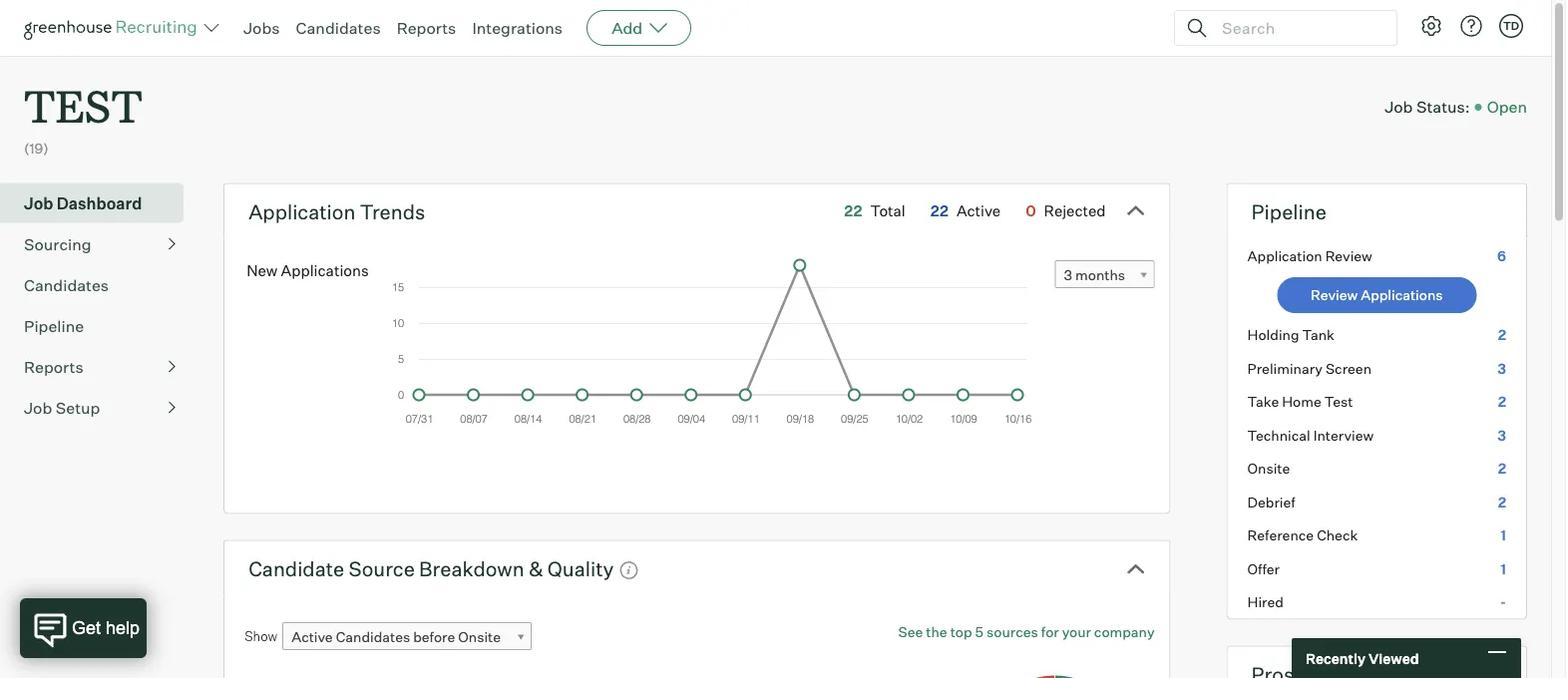 Task type: describe. For each thing, give the bounding box(es) containing it.
take
[[1248, 393, 1279, 411]]

job for job dashboard
[[24, 193, 53, 213]]

see the top 5 sources for your company
[[898, 624, 1155, 641]]

offer
[[1248, 560, 1280, 578]]

review applications
[[1311, 287, 1443, 304]]

months
[[1076, 267, 1126, 284]]

job for job setup
[[24, 398, 52, 418]]

- link
[[1228, 586, 1527, 619]]

3 for preliminary screen
[[1498, 360, 1507, 377]]

for
[[1041, 624, 1059, 641]]

job status:
[[1385, 97, 1470, 117]]

active candidates before onsite
[[292, 629, 501, 646]]

see
[[898, 624, 923, 641]]

review applications link
[[1277, 278, 1477, 313]]

5
[[975, 624, 984, 641]]

holding tank
[[1248, 326, 1335, 344]]

new
[[247, 261, 278, 280]]

preliminary
[[1248, 360, 1323, 377]]

td button
[[1496, 10, 1528, 42]]

2 for onsite
[[1498, 460, 1507, 478]]

trends
[[360, 199, 425, 224]]

job setup
[[24, 398, 100, 418]]

technical
[[1248, 427, 1311, 444]]

integrations link
[[472, 18, 563, 38]]

0 horizontal spatial reports
[[24, 357, 84, 377]]

1 vertical spatial review
[[1311, 287, 1358, 304]]

quality
[[548, 556, 614, 581]]

screen
[[1326, 360, 1372, 377]]

application review
[[1248, 247, 1373, 265]]

0 vertical spatial pipeline
[[1252, 199, 1327, 224]]

1 vertical spatial active
[[292, 629, 333, 646]]

job setup link
[[24, 396, 176, 420]]

open
[[1487, 97, 1528, 117]]

pipeline link
[[24, 314, 176, 338]]

test link
[[24, 56, 143, 139]]

reference check
[[1248, 527, 1358, 544]]

jobs link
[[243, 18, 280, 38]]

0 vertical spatial reports link
[[397, 18, 456, 38]]

-
[[1500, 594, 1507, 611]]

recently
[[1306, 650, 1366, 667]]

new applications
[[247, 261, 369, 280]]

applications for review applications
[[1361, 287, 1443, 304]]

1 for offer
[[1501, 560, 1507, 578]]

0 vertical spatial 3
[[1064, 267, 1073, 284]]

holding
[[1248, 326, 1300, 344]]

recently viewed
[[1306, 650, 1419, 667]]

2 vertical spatial candidates
[[336, 629, 410, 646]]

job dashboard link
[[24, 191, 176, 215]]

0 vertical spatial candidates
[[296, 18, 381, 38]]

company
[[1094, 624, 1155, 641]]

0 horizontal spatial reports link
[[24, 355, 176, 379]]

check
[[1317, 527, 1358, 544]]

22 total
[[844, 202, 906, 220]]

3 months link
[[1055, 261, 1155, 290]]

0 vertical spatial reports
[[397, 18, 456, 38]]

top
[[951, 624, 972, 641]]

test
[[1325, 393, 1353, 411]]

application trends
[[249, 199, 425, 224]]

(19)
[[24, 140, 49, 157]]

application for application review
[[1248, 247, 1323, 265]]

source
[[349, 556, 415, 581]]

0 vertical spatial onsite
[[1248, 460, 1290, 478]]

candidate source breakdown & quality
[[249, 556, 614, 581]]

before
[[413, 629, 455, 646]]

add button
[[587, 10, 692, 46]]

Search text field
[[1217, 13, 1379, 42]]

preliminary screen
[[1248, 360, 1372, 377]]



Task type: locate. For each thing, give the bounding box(es) containing it.
pipeline down sourcing
[[24, 316, 84, 336]]

3 2 from the top
[[1498, 460, 1507, 478]]

td button
[[1500, 14, 1524, 38]]

reports
[[397, 18, 456, 38], [24, 357, 84, 377]]

3
[[1064, 267, 1073, 284], [1498, 360, 1507, 377], [1498, 427, 1507, 444]]

active candidates before onsite link
[[283, 623, 532, 652]]

active left 0
[[957, 202, 1001, 220]]

0 vertical spatial candidates link
[[296, 18, 381, 38]]

&
[[529, 556, 543, 581]]

status:
[[1417, 97, 1470, 117]]

job up sourcing
[[24, 193, 53, 213]]

1 horizontal spatial active
[[957, 202, 1001, 220]]

candidates left the before
[[336, 629, 410, 646]]

candidates link up pipeline link on the left top
[[24, 273, 176, 297]]

the
[[926, 624, 947, 641]]

22 left the total
[[844, 202, 862, 220]]

0
[[1026, 202, 1036, 220]]

0 horizontal spatial application
[[249, 199, 356, 224]]

1 vertical spatial candidates
[[24, 275, 109, 295]]

22
[[844, 202, 862, 220], [931, 202, 949, 220]]

1 horizontal spatial 22
[[931, 202, 949, 220]]

1
[[1501, 527, 1507, 544], [1501, 560, 1507, 578]]

application for application trends
[[249, 199, 356, 224]]

application up new applications on the left top of the page
[[249, 199, 356, 224]]

0 horizontal spatial onsite
[[458, 629, 501, 646]]

candidate
[[249, 556, 344, 581]]

3 for technical interview
[[1498, 427, 1507, 444]]

candidates
[[296, 18, 381, 38], [24, 275, 109, 295], [336, 629, 410, 646]]

1 vertical spatial job
[[24, 193, 53, 213]]

review
[[1326, 247, 1373, 265], [1311, 287, 1358, 304]]

2 for holding tank
[[1498, 326, 1507, 344]]

job for job status:
[[1385, 97, 1413, 117]]

1 vertical spatial onsite
[[458, 629, 501, 646]]

6
[[1498, 247, 1507, 265]]

candidates link
[[296, 18, 381, 38], [24, 273, 176, 297]]

candidates link right jobs link
[[296, 18, 381, 38]]

configure image
[[1420, 14, 1444, 38]]

1 horizontal spatial reports
[[397, 18, 456, 38]]

2 for debrief
[[1498, 494, 1507, 511]]

test
[[24, 76, 143, 135]]

pipeline up application review
[[1252, 199, 1327, 224]]

reports up job setup
[[24, 357, 84, 377]]

2 vertical spatial 3
[[1498, 427, 1507, 444]]

1 2 from the top
[[1498, 326, 1507, 344]]

review up review applications
[[1326, 247, 1373, 265]]

22 active
[[931, 202, 1001, 220]]

0 vertical spatial 1
[[1501, 527, 1507, 544]]

candidate source data is not real-time. data may take up to two days to reflect accurately. image
[[619, 561, 639, 581]]

add
[[612, 18, 643, 38]]

1 horizontal spatial applications
[[1361, 287, 1443, 304]]

0 vertical spatial application
[[249, 199, 356, 224]]

2
[[1498, 326, 1507, 344], [1498, 393, 1507, 411], [1498, 460, 1507, 478], [1498, 494, 1507, 511]]

job inside "job setup" link
[[24, 398, 52, 418]]

review up tank
[[1311, 287, 1358, 304]]

candidates down sourcing
[[24, 275, 109, 295]]

22 for 22 active
[[931, 202, 949, 220]]

sourcing
[[24, 234, 91, 254]]

1 horizontal spatial onsite
[[1248, 460, 1290, 478]]

1 1 from the top
[[1501, 527, 1507, 544]]

pipeline
[[1252, 199, 1327, 224], [24, 316, 84, 336]]

0 horizontal spatial active
[[292, 629, 333, 646]]

application
[[249, 199, 356, 224], [1248, 247, 1323, 265]]

candidates right jobs link
[[296, 18, 381, 38]]

pipeline inside pipeline link
[[24, 316, 84, 336]]

technical interview
[[1248, 427, 1374, 444]]

job inside job dashboard link
[[24, 193, 53, 213]]

1 vertical spatial 3
[[1498, 360, 1507, 377]]

2 vertical spatial job
[[24, 398, 52, 418]]

0 horizontal spatial pipeline
[[24, 316, 84, 336]]

1 horizontal spatial reports link
[[397, 18, 456, 38]]

total
[[870, 202, 906, 220]]

greenhouse recruiting image
[[24, 16, 204, 40]]

reports link up "job setup" link
[[24, 355, 176, 379]]

0 vertical spatial active
[[957, 202, 1001, 220]]

onsite up debrief
[[1248, 460, 1290, 478]]

viewed
[[1369, 650, 1419, 667]]

1 vertical spatial application
[[1248, 247, 1323, 265]]

0 rejected
[[1026, 202, 1106, 220]]

setup
[[56, 398, 100, 418]]

1 vertical spatial applications
[[1361, 287, 1443, 304]]

0 vertical spatial review
[[1326, 247, 1373, 265]]

candidate source data is not real-time. data may take up to two days to reflect accurately. element
[[614, 551, 639, 586]]

home
[[1282, 393, 1322, 411]]

integrations
[[472, 18, 563, 38]]

1 vertical spatial candidates link
[[24, 273, 176, 297]]

breakdown
[[419, 556, 524, 581]]

1 for reference check
[[1501, 527, 1507, 544]]

sources
[[987, 624, 1038, 641]]

0 vertical spatial job
[[1385, 97, 1413, 117]]

1 vertical spatial pipeline
[[24, 316, 84, 336]]

active right show
[[292, 629, 333, 646]]

1 horizontal spatial candidates link
[[296, 18, 381, 38]]

2 22 from the left
[[931, 202, 949, 220]]

1 22 from the left
[[844, 202, 862, 220]]

interview
[[1314, 427, 1374, 444]]

jobs
[[243, 18, 280, 38]]

0 vertical spatial applications
[[281, 261, 369, 280]]

applications
[[281, 261, 369, 280], [1361, 287, 1443, 304]]

job left status: on the right top
[[1385, 97, 1413, 117]]

0 horizontal spatial 22
[[844, 202, 862, 220]]

22 right the total
[[931, 202, 949, 220]]

0 horizontal spatial candidates link
[[24, 273, 176, 297]]

your
[[1062, 624, 1091, 641]]

applications down application trends
[[281, 261, 369, 280]]

reference
[[1248, 527, 1314, 544]]

show
[[245, 629, 278, 645]]

take home test
[[1248, 393, 1353, 411]]

rejected
[[1044, 202, 1106, 220]]

4 2 from the top
[[1498, 494, 1507, 511]]

1 horizontal spatial application
[[1248, 247, 1323, 265]]

0 horizontal spatial applications
[[281, 261, 369, 280]]

reports link
[[397, 18, 456, 38], [24, 355, 176, 379]]

dashboard
[[57, 193, 142, 213]]

1 vertical spatial 1
[[1501, 560, 1507, 578]]

job
[[1385, 97, 1413, 117], [24, 193, 53, 213], [24, 398, 52, 418]]

debrief
[[1248, 494, 1296, 511]]

2 1 from the top
[[1501, 560, 1507, 578]]

2 for take home test
[[1498, 393, 1507, 411]]

1 vertical spatial reports link
[[24, 355, 176, 379]]

applications up screen
[[1361, 287, 1443, 304]]

1 vertical spatial reports
[[24, 357, 84, 377]]

onsite right the before
[[458, 629, 501, 646]]

1 horizontal spatial pipeline
[[1252, 199, 1327, 224]]

job left the setup
[[24, 398, 52, 418]]

reports left integrations link
[[397, 18, 456, 38]]

reports link left integrations link
[[397, 18, 456, 38]]

active
[[957, 202, 1001, 220], [292, 629, 333, 646]]

test (19)
[[24, 76, 143, 157]]

3 months
[[1064, 267, 1126, 284]]

job dashboard
[[24, 193, 142, 213]]

applications for new applications
[[281, 261, 369, 280]]

sourcing link
[[24, 232, 176, 256]]

see the top 5 sources for your company link
[[898, 623, 1155, 642]]

application up holding tank
[[1248, 247, 1323, 265]]

onsite
[[1248, 460, 1290, 478], [458, 629, 501, 646]]

tank
[[1303, 326, 1335, 344]]

22 for 22 total
[[844, 202, 862, 220]]

2 2 from the top
[[1498, 393, 1507, 411]]

td
[[1504, 19, 1520, 32]]



Task type: vqa. For each thing, say whether or not it's contained in the screenshot.
acceptance link
no



